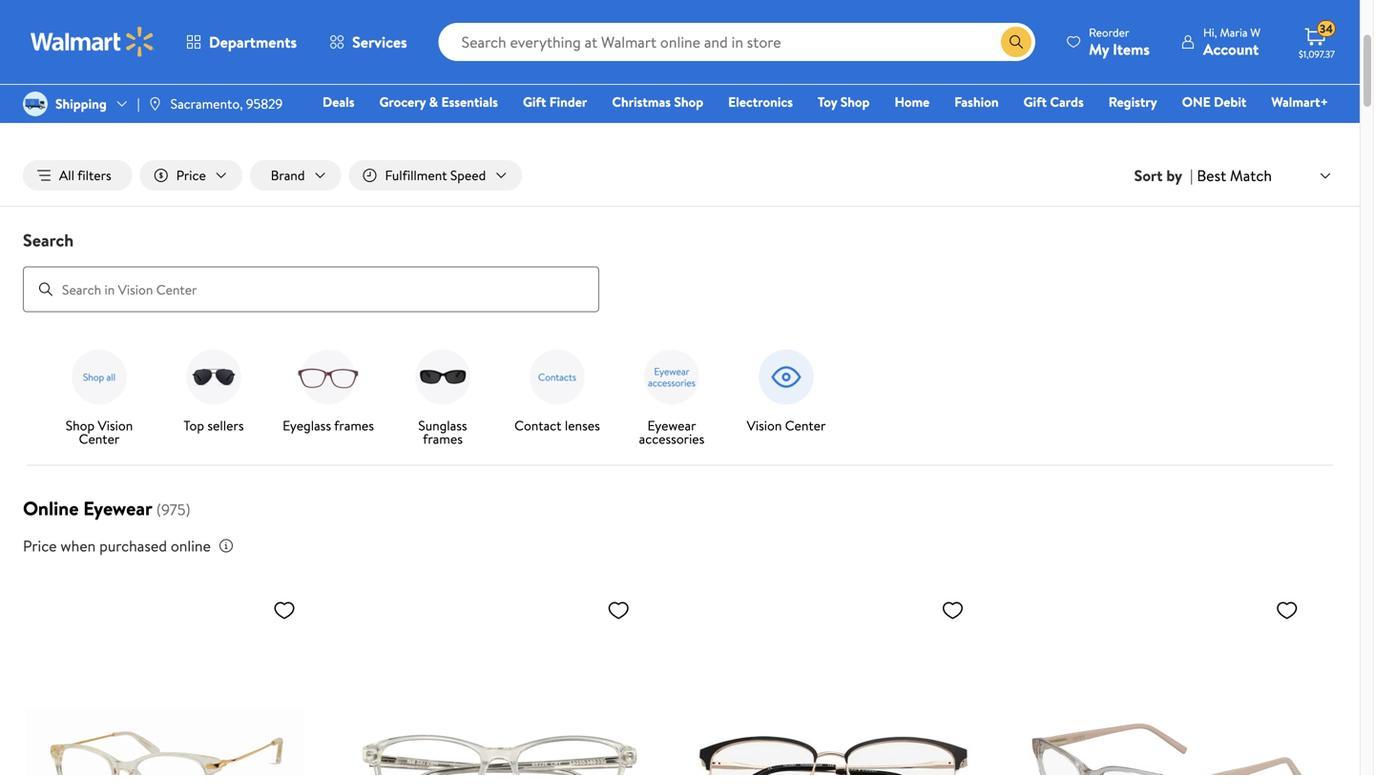 Task type: describe. For each thing, give the bounding box(es) containing it.
shop inside toy shop link
[[841, 93, 870, 111]]

departments button
[[170, 19, 313, 65]]

shipping
[[55, 94, 107, 113]]

Search search field
[[439, 23, 1036, 61]]

one debit link
[[1174, 92, 1255, 112]]

all filters
[[59, 166, 111, 185]]

top sellers link
[[164, 343, 263, 437]]

34
[[1320, 21, 1333, 37]]

walmart+
[[1272, 93, 1328, 111]]

add to favorites list, dkny large plastic rectangle image
[[1276, 599, 1299, 623]]

online
[[23, 495, 79, 522]]

best match
[[1197, 165, 1272, 186]]

legal information image
[[218, 539, 234, 554]]

christmas shop link
[[603, 92, 712, 112]]

shop inside shop vision center
[[66, 417, 95, 435]]

(975)
[[156, 500, 191, 521]]

grocery & essentials link
[[371, 92, 507, 112]]

gift finder
[[523, 93, 587, 111]]

sunglass
[[418, 417, 467, 435]]

gift cards link
[[1015, 92, 1092, 112]]

$1,097.37
[[1299, 48, 1335, 61]]

bio eyes women's be226 hibiscus crystal eyeglass frames image
[[361, 591, 638, 776]]

grocery
[[379, 93, 426, 111]]

sellers
[[207, 417, 244, 435]]

contact lenses link
[[508, 343, 607, 437]]

eyeglass frames link
[[279, 343, 378, 437]]

gift finder link
[[514, 92, 596, 112]]

price for price when purchased online
[[23, 536, 57, 557]]

eyewear accessories link
[[622, 343, 721, 450]]

price button
[[140, 160, 242, 191]]

gift cards
[[1024, 93, 1084, 111]]

toy shop
[[818, 93, 870, 111]]

2 vision from the left
[[747, 417, 782, 435]]

maria
[[1220, 24, 1248, 41]]

services button
[[313, 19, 423, 65]]

grocery & essentials
[[379, 93, 498, 111]]

fulfillment speed
[[385, 166, 486, 185]]

reorder my items
[[1089, 24, 1150, 60]]

deals link
[[314, 92, 363, 112]]

top sellers
[[184, 417, 244, 435]]

lenses
[[565, 417, 600, 435]]

items
[[1113, 39, 1150, 60]]

vision inside shop vision center
[[98, 417, 133, 435]]

accessories
[[639, 430, 705, 449]]

my
[[1089, 39, 1109, 60]]

frames for eyeglass frames
[[334, 417, 374, 435]]

departments
[[209, 31, 297, 52]]

online eyewear (975)
[[23, 495, 191, 522]]

0 horizontal spatial |
[[137, 94, 140, 113]]

online
[[171, 536, 211, 557]]

w
[[1251, 24, 1261, 41]]

toy
[[818, 93, 837, 111]]

add to favorites list, bio eyes women's be226 hibiscus crystal eyeglass frames image
[[607, 599, 630, 623]]

add to favorites list, designer looks for less women's wop69 crystal/gold frames image
[[273, 599, 296, 623]]

shop vision center image
[[65, 343, 134, 412]]

Search search field
[[0, 229, 1360, 313]]

shop vision center
[[66, 417, 133, 449]]

best
[[1197, 165, 1226, 186]]

speed
[[450, 166, 486, 185]]

electronics link
[[720, 92, 802, 112]]

fashion link
[[946, 92, 1007, 112]]

vision center
[[747, 417, 826, 435]]

essentials
[[441, 93, 498, 111]]

one
[[1182, 93, 1211, 111]]

best match button
[[1193, 163, 1337, 188]]

| inside sort and filter section "element"
[[1190, 165, 1193, 186]]

hi, maria w account
[[1203, 24, 1261, 60]]

more.
[[720, 30, 763, 54]]

gift for gift cards
[[1024, 93, 1047, 111]]

shop inside christmas shop link
[[674, 93, 703, 111]]

shop left eyewear
[[597, 30, 635, 54]]

designer looks for less women's wop69 crystal/gold frames image
[[27, 591, 303, 776]]



Task type: vqa. For each thing, say whether or not it's contained in the screenshot.
and
no



Task type: locate. For each thing, give the bounding box(es) containing it.
add to favorites list, hard candy womens prescription glasses, highbrow image
[[941, 599, 964, 623]]

1 vertical spatial |
[[1190, 165, 1193, 186]]

debit
[[1214, 93, 1247, 111]]

eyeglass frames image
[[294, 343, 363, 412]]

gift left cards
[[1024, 93, 1047, 111]]

sort and filter section element
[[0, 145, 1360, 206]]

1 vision from the left
[[98, 417, 133, 435]]

dkny large plastic rectangle image
[[1030, 591, 1306, 776]]

Walmart Site-Wide search field
[[439, 23, 1036, 61]]

gift inside gift cards link
[[1024, 93, 1047, 111]]

eyewear
[[647, 417, 696, 435], [83, 495, 152, 522]]

purchased
[[99, 536, 167, 557]]

eyewear inside "eyewear accessories"
[[647, 417, 696, 435]]

center down vision center image
[[785, 417, 826, 435]]

0 horizontal spatial gift
[[523, 93, 546, 111]]

all
[[59, 166, 74, 185]]

0 horizontal spatial frames
[[334, 417, 374, 435]]

toy shop link
[[809, 92, 878, 112]]

1 vertical spatial eyewear
[[83, 495, 152, 522]]

gift
[[523, 93, 546, 111], [1024, 93, 1047, 111]]

match
[[1230, 165, 1272, 186]]

& left "more." at right
[[704, 30, 716, 54]]

home link
[[886, 92, 938, 112]]

eyeglass frames
[[283, 417, 374, 435]]

hi,
[[1203, 24, 1217, 41]]

vision center link
[[737, 343, 836, 437]]

1 horizontal spatial center
[[785, 417, 826, 435]]

1 vertical spatial price
[[23, 536, 57, 557]]

cards
[[1050, 93, 1084, 111]]

 image
[[23, 92, 48, 116], [148, 96, 163, 112]]

& right grocery
[[429, 93, 438, 111]]

finder
[[549, 93, 587, 111]]

1 horizontal spatial eyewear
[[647, 417, 696, 435]]

0 horizontal spatial vision
[[98, 417, 133, 435]]

christmas
[[612, 93, 671, 111]]

& inside "link"
[[429, 93, 438, 111]]

sunglass frames
[[418, 417, 467, 449]]

1 horizontal spatial &
[[704, 30, 716, 54]]

fashion
[[955, 93, 999, 111]]

eyewear down the eyewear accessories image
[[647, 417, 696, 435]]

gift left finder
[[523, 93, 546, 111]]

 image for shipping
[[23, 92, 48, 116]]

frames
[[334, 417, 374, 435], [423, 430, 463, 449]]

shop right toy
[[841, 93, 870, 111]]

walmart image
[[31, 27, 155, 57]]

account
[[1203, 39, 1259, 60]]

deals
[[323, 93, 355, 111]]

fulfillment speed button
[[349, 160, 522, 191]]

eyewear up price when purchased online
[[83, 495, 152, 522]]

0 horizontal spatial  image
[[23, 92, 48, 116]]

 image left the sacramento,
[[148, 96, 163, 112]]

contact lenses
[[515, 417, 600, 435]]

0 horizontal spatial eyewear
[[83, 495, 152, 522]]

search
[[23, 229, 74, 253]]

sunglass frames image
[[408, 343, 477, 412]]

0 vertical spatial eyewear
[[647, 417, 696, 435]]

 image left shipping
[[23, 92, 48, 116]]

center inside shop vision center
[[79, 430, 120, 449]]

1 horizontal spatial  image
[[148, 96, 163, 112]]

| right shipping
[[137, 94, 140, 113]]

vision down shop vision center image
[[98, 417, 133, 435]]

95829
[[246, 94, 283, 113]]

frames down sunglass frames image
[[423, 430, 463, 449]]

registry link
[[1100, 92, 1166, 112]]

walmart vision center. shop eyewear and more. image
[[27, 0, 1333, 116]]

gift for gift finder
[[523, 93, 546, 111]]

price down the sacramento,
[[176, 166, 206, 185]]

1 horizontal spatial frames
[[423, 430, 463, 449]]

hard candy womens prescription glasses, highbrow image
[[695, 591, 972, 776]]

center
[[785, 417, 826, 435], [79, 430, 120, 449]]

2 gift from the left
[[1024, 93, 1047, 111]]

services
[[352, 31, 407, 52]]

1 horizontal spatial vision
[[747, 417, 782, 435]]

sacramento,
[[170, 94, 243, 113]]

top
[[184, 417, 204, 435]]

christmas shop
[[612, 93, 703, 111]]

Search in Vision Center search field
[[23, 267, 599, 313]]

contact lenses image
[[523, 343, 592, 412]]

1 horizontal spatial gift
[[1024, 93, 1047, 111]]

price inside dropdown button
[[176, 166, 206, 185]]

shop down shop vision center image
[[66, 417, 95, 435]]

contact
[[515, 417, 562, 435]]

search image
[[38, 282, 53, 297]]

price for price
[[176, 166, 206, 185]]

 image for sacramento, 95829
[[148, 96, 163, 112]]

center down shop vision center image
[[79, 430, 120, 449]]

0 vertical spatial price
[[176, 166, 206, 185]]

1 vertical spatial &
[[429, 93, 438, 111]]

vision
[[98, 417, 133, 435], [747, 417, 782, 435]]

eyeglass
[[283, 417, 331, 435]]

0 horizontal spatial price
[[23, 536, 57, 557]]

| right by
[[1190, 165, 1193, 186]]

price when purchased online
[[23, 536, 211, 557]]

1 horizontal spatial price
[[176, 166, 206, 185]]

|
[[137, 94, 140, 113], [1190, 165, 1193, 186]]

0 horizontal spatial &
[[429, 93, 438, 111]]

vision down vision center image
[[747, 417, 782, 435]]

top sellers image
[[179, 343, 248, 412]]

0 vertical spatial &
[[704, 30, 716, 54]]

shop
[[597, 30, 635, 54], [674, 93, 703, 111], [841, 93, 870, 111], [66, 417, 95, 435]]

shop vision center link
[[50, 343, 149, 450]]

vision center image
[[752, 343, 821, 412]]

0 vertical spatial |
[[137, 94, 140, 113]]

frames right eyeglass
[[334, 417, 374, 435]]

gift inside gift finder "link"
[[523, 93, 546, 111]]

sunglass frames link
[[393, 343, 492, 450]]

1 gift from the left
[[523, 93, 546, 111]]

filters
[[77, 166, 111, 185]]

brand button
[[250, 160, 341, 191]]

price left when
[[23, 536, 57, 557]]

sort by |
[[1134, 165, 1193, 186]]

fulfillment
[[385, 166, 447, 185]]

eyewear accessories
[[639, 417, 705, 449]]

walmart+ link
[[1263, 92, 1337, 112]]

by
[[1167, 165, 1183, 186]]

registry
[[1109, 93, 1157, 111]]

frames inside sunglass frames
[[423, 430, 463, 449]]

search icon image
[[1009, 34, 1024, 50]]

0 horizontal spatial center
[[79, 430, 120, 449]]

1 horizontal spatial |
[[1190, 165, 1193, 186]]

brand
[[271, 166, 305, 185]]

&
[[704, 30, 716, 54], [429, 93, 438, 111]]

home
[[895, 93, 930, 111]]

shop eyewear & more.
[[597, 30, 763, 54]]

sacramento, 95829
[[170, 94, 283, 113]]

when
[[60, 536, 96, 557]]

all filters button
[[23, 160, 132, 191]]

eyewear accessories image
[[638, 343, 706, 412]]

shop right christmas
[[674, 93, 703, 111]]

electronics
[[728, 93, 793, 111]]

frames for sunglass frames
[[423, 430, 463, 449]]

one debit
[[1182, 93, 1247, 111]]

sort
[[1134, 165, 1163, 186]]

reorder
[[1089, 24, 1130, 41]]

eyewear
[[639, 30, 700, 54]]



